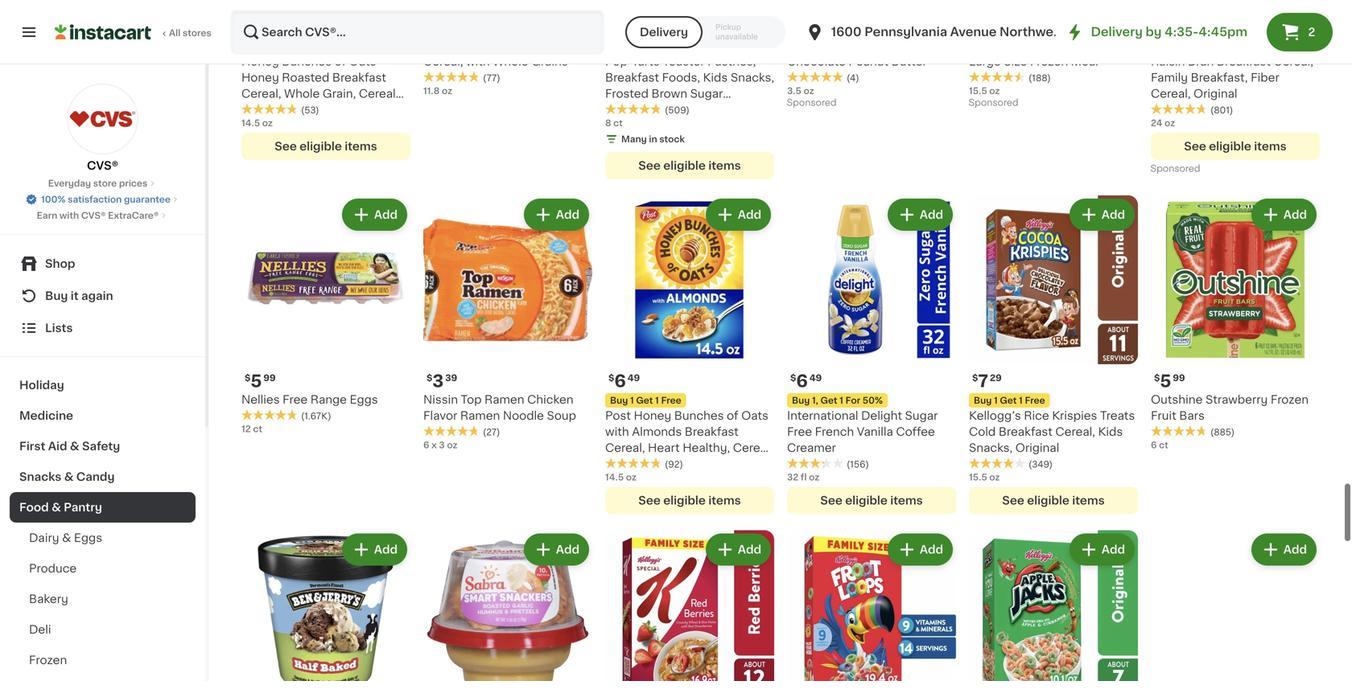 Task type: vqa. For each thing, say whether or not it's contained in the screenshot.
530 Billingsley Road
no



Task type: locate. For each thing, give the bounding box(es) containing it.
0 vertical spatial chocolate
[[496, 40, 555, 51]]

breakfast up grain,
[[332, 72, 386, 83]]

oz for raisin bran breakfast cereal, family breakfast, fiber cereal, original
[[1165, 119, 1175, 127]]

see eligible items button for frosted
[[605, 152, 774, 179]]

original up (349)
[[1016, 443, 1059, 454]]

2 15.5 from the top
[[969, 473, 987, 482]]

all stores
[[169, 29, 211, 37]]

(27)
[[483, 428, 500, 437]]

satisfaction
[[68, 195, 122, 204]]

1 horizontal spatial original
[[1194, 88, 1238, 99]]

nellies
[[241, 394, 280, 405]]

honey inside post honey bunches of oats with almonds breakfast cereal, heart healthy, cereal box
[[634, 410, 671, 422]]

cocoa puffs chocolate cereal, with whole grains
[[423, 40, 568, 67]]

& right the aid
[[70, 441, 79, 452]]

breakfast inside pop-tarts toaster pastries, breakfast foods, kids snacks, frosted brown sugar cinnamon
[[605, 72, 659, 83]]

with down post
[[605, 426, 629, 438]]

free
[[297, 42, 318, 51], [283, 394, 308, 405], [661, 396, 681, 405], [1025, 396, 1045, 405], [787, 426, 812, 438]]

1 horizontal spatial oats
[[741, 410, 769, 422]]

0 horizontal spatial 14.5 oz
[[241, 119, 273, 127]]

deli link
[[10, 615, 196, 646]]

whole down roasted
[[284, 88, 320, 99]]

0 horizontal spatial 99
[[263, 374, 276, 383]]

2 5 from the left
[[1160, 373, 1171, 390]]

1,
[[812, 396, 818, 405]]

whole
[[493, 56, 528, 67], [284, 88, 320, 99]]

buy left 1, at the bottom of the page
[[792, 396, 810, 405]]

99 inside 4 99
[[628, 19, 640, 28]]

0 horizontal spatial sugar
[[690, 88, 723, 99]]

cvs® up everyday store prices link
[[87, 160, 118, 171]]

cereal, down cocoa
[[423, 56, 463, 67]]

by
[[1146, 26, 1162, 38]]

x
[[432, 441, 437, 450]]

product group containing 7
[[969, 195, 1138, 515]]

oats inside post honey bunches of oats with almonds breakfast cereal, heart healthy, cereal box
[[741, 410, 769, 422]]

0 vertical spatial with
[[466, 56, 490, 67]]

1 horizontal spatial 14.5
[[605, 473, 624, 482]]

0 horizontal spatial $ 6 49
[[245, 18, 276, 35]]

49
[[264, 19, 276, 28], [810, 19, 822, 28], [628, 374, 640, 383], [810, 374, 822, 383]]

delivery for delivery by 4:35-4:45pm
[[1091, 26, 1143, 38]]

ct down cinnamon
[[613, 119, 623, 127]]

0 vertical spatial sugar
[[690, 88, 723, 99]]

1 horizontal spatial buy 1 get 1 free
[[610, 396, 681, 405]]

box
[[241, 104, 263, 115], [605, 459, 627, 470]]

kids down treats
[[1098, 426, 1123, 438]]

0 vertical spatial eggs
[[350, 394, 378, 405]]

1 horizontal spatial snacks,
[[969, 443, 1013, 454]]

100% satisfaction guarantee
[[41, 195, 171, 204]]

0 vertical spatial 14.5
[[241, 119, 260, 127]]

get for honey
[[272, 42, 289, 51]]

any down the 4:35- on the top of the page
[[1176, 42, 1193, 51]]

99 right 4
[[628, 19, 640, 28]]

rice
[[1024, 410, 1049, 422]]

delivery
[[1091, 26, 1143, 38], [640, 27, 688, 38]]

store
[[93, 179, 117, 188]]

fiber
[[1251, 72, 1280, 83]]

ct for pop-tarts toaster pastries, breakfast foods, kids snacks, frosted brown sugar cinnamon
[[613, 119, 623, 127]]

in
[[649, 135, 657, 143]]

nellies free range eggs
[[241, 394, 378, 405]]

free for post
[[661, 396, 681, 405]]

original down the breakfast,
[[1194, 88, 1238, 99]]

cereal, down krispies at the right bottom
[[1056, 426, 1095, 438]]

1 vertical spatial chocolate
[[787, 56, 846, 67]]

0 vertical spatial 14.5 oz
[[241, 119, 273, 127]]

see eligible items button down stock in the top of the page
[[605, 152, 774, 179]]

$ inside $ 7 29
[[972, 374, 978, 383]]

buy 1 get 1 free inside product group
[[974, 396, 1045, 405]]

box left '(53)'
[[241, 104, 263, 115]]

49 up 1, at the bottom of the page
[[810, 374, 822, 383]]

northwest
[[1000, 26, 1066, 38]]

free up the creamer
[[787, 426, 812, 438]]

cocoa
[[423, 40, 461, 51]]

1 horizontal spatial save
[[1206, 42, 1227, 51]]

1 5 from the left
[[251, 373, 262, 390]]

0 horizontal spatial $ 5 99
[[245, 373, 276, 390]]

eggs down pantry
[[74, 533, 102, 544]]

2 horizontal spatial frozen
[[1271, 394, 1309, 405]]

see eligible items button for whole
[[241, 133, 411, 160]]

again
[[81, 291, 113, 302]]

0 vertical spatial snacks,
[[731, 72, 774, 83]]

eligible down '(53)'
[[300, 141, 342, 152]]

1 horizontal spatial eggs
[[350, 394, 378, 405]]

peppers
[[1072, 40, 1120, 51]]

chocolate
[[496, 40, 555, 51], [787, 56, 846, 67]]

see for honey bunches of oats honey roasted breakfast cereal, whole grain, cereal box
[[275, 141, 297, 152]]

eligible for cereal,
[[663, 495, 706, 507]]

1 vertical spatial kids
[[1098, 426, 1123, 438]]

15.5 down large
[[969, 86, 987, 95]]

stuffed
[[1027, 40, 1070, 51]]

0 horizontal spatial cereal
[[359, 88, 396, 99]]

1 horizontal spatial of
[[727, 410, 739, 422]]

0 horizontal spatial box
[[241, 104, 263, 115]]

buy 1 get 1 free up roasted
[[246, 42, 318, 51]]

eligible for whole
[[300, 141, 342, 152]]

0 vertical spatial 15.5 oz
[[969, 86, 1000, 95]]

breakfast up frosted
[[605, 72, 659, 83]]

2 $ 5 99 from the left
[[1154, 373, 1185, 390]]

49 up skinnydipped at the top of page
[[810, 19, 822, 28]]

1 vertical spatial 14.5
[[605, 473, 624, 482]]

0 horizontal spatial save
[[660, 42, 681, 51]]

0 horizontal spatial 8
[[605, 119, 611, 127]]

eligible
[[300, 141, 342, 152], [1209, 141, 1252, 152], [663, 160, 706, 171], [663, 495, 706, 507], [845, 495, 888, 507], [1027, 495, 1070, 507]]

breakfast inside post honey bunches of oats with almonds breakfast cereal, heart healthy, cereal box
[[685, 426, 739, 438]]

oz right 3.5
[[804, 86, 814, 95]]

ct right 12 in the left bottom of the page
[[253, 425, 262, 434]]

0 horizontal spatial bunches
[[282, 56, 332, 67]]

1 vertical spatial 14.5 oz
[[605, 473, 637, 482]]

0 vertical spatial ct
[[613, 119, 623, 127]]

ct for outshine strawberry frozen fruit bars
[[1159, 441, 1169, 450]]

cvs® down satisfaction
[[81, 211, 106, 220]]

1 horizontal spatial sponsored badge image
[[969, 98, 1018, 108]]

6 up skinnydipped at the top of page
[[796, 18, 808, 35]]

15.5 oz
[[969, 86, 1000, 95], [969, 473, 1000, 482]]

buy 1 get 1 free for rice
[[974, 396, 1045, 405]]

2 horizontal spatial sponsored badge image
[[1151, 164, 1200, 174]]

1 vertical spatial cereal
[[733, 443, 770, 454]]

14.5 oz down 'honey bunches of oats honey roasted breakfast cereal, whole grain, cereal box'
[[241, 119, 273, 127]]

2 any from the left
[[1176, 42, 1193, 51]]

see for international delight sugar free french vanilla coffee creamer
[[820, 495, 843, 507]]

1 any from the left
[[630, 42, 647, 51]]

free for kellogg's
[[1025, 396, 1045, 405]]

stock
[[659, 135, 685, 143]]

items for post honey bunches of oats with almonds breakfast cereal, heart healthy, cereal box
[[709, 495, 741, 507]]

0 vertical spatial cereal
[[359, 88, 396, 99]]

49 for international delight sugar free french vanilla coffee creamer
[[810, 374, 822, 383]]

11.8
[[423, 86, 440, 95]]

0 horizontal spatial 14.5
[[241, 119, 260, 127]]

bunches up healthy,
[[674, 410, 724, 422]]

buy for honey
[[246, 42, 264, 51]]

buy 1 get 1 free up post
[[610, 396, 681, 405]]

6 left x
[[423, 441, 429, 450]]

snacks & candy
[[19, 472, 115, 483]]

get for post
[[636, 396, 653, 405]]

see down the breakfast,
[[1184, 141, 1206, 152]]

0 horizontal spatial kids
[[703, 72, 728, 83]]

0 vertical spatial whole
[[493, 56, 528, 67]]

1 horizontal spatial $ 5 99
[[1154, 373, 1185, 390]]

1 vertical spatial of
[[727, 410, 739, 422]]

oz for stouffer's stuffed peppers large size frozen meal
[[990, 86, 1000, 95]]

99
[[628, 19, 640, 28], [263, 374, 276, 383], [1173, 374, 1185, 383]]

oats up grain,
[[349, 56, 376, 67]]

buy up post
[[610, 396, 628, 405]]

cold
[[969, 426, 996, 438]]

see eligible items for snacks,
[[1002, 495, 1105, 507]]

49 up 'honey bunches of oats honey roasted breakfast cereal, whole grain, cereal box'
[[264, 19, 276, 28]]

whole up (77)
[[493, 56, 528, 67]]

buy for international
[[792, 396, 810, 405]]

0 vertical spatial 15.5
[[969, 86, 987, 95]]

6 up buy 1, get 1 for 50%
[[796, 373, 808, 390]]

sugar up coffee
[[905, 410, 938, 422]]

free up roasted
[[297, 42, 318, 51]]

0 horizontal spatial sponsored badge image
[[787, 98, 836, 108]]

see down heart
[[639, 495, 661, 507]]

delivery inside delivery by 4:35-4:45pm link
[[1091, 26, 1143, 38]]

1 horizontal spatial bunches
[[674, 410, 724, 422]]

0 horizontal spatial ct
[[253, 425, 262, 434]]

produce
[[29, 563, 77, 575]]

0 vertical spatial oats
[[349, 56, 376, 67]]

product group
[[241, 0, 411, 160], [605, 0, 774, 179], [787, 0, 956, 112], [969, 0, 1138, 112], [1151, 0, 1320, 178], [241, 195, 411, 436], [423, 195, 592, 452], [605, 195, 774, 515], [787, 195, 956, 515], [969, 195, 1138, 515], [1151, 195, 1320, 452], [241, 531, 411, 682], [423, 531, 592, 682], [605, 531, 774, 682], [787, 531, 956, 682], [969, 531, 1138, 682], [1151, 531, 1320, 682]]

buy left it
[[45, 291, 68, 302]]

any for 9
[[1176, 42, 1193, 51]]

stores
[[183, 29, 211, 37]]

99 up nellies
[[263, 374, 276, 383]]

99 for outshine strawberry frozen fruit bars
[[1173, 374, 1185, 383]]

butter
[[892, 56, 927, 67]]

bunches up roasted
[[282, 56, 332, 67]]

delivery for delivery
[[640, 27, 688, 38]]

with inside post honey bunches of oats with almonds breakfast cereal, heart healthy, cereal box
[[605, 426, 629, 438]]

1 horizontal spatial any
[[1176, 42, 1193, 51]]

see eligible items for whole
[[275, 141, 377, 152]]

1 vertical spatial 3
[[439, 441, 445, 450]]

items for international delight sugar free french vanilla coffee creamer
[[890, 495, 923, 507]]

(349)
[[1029, 460, 1053, 469]]

see for raisin bran breakfast cereal, family breakfast, fiber cereal, original
[[1184, 141, 1206, 152]]

0 vertical spatial of
[[335, 56, 346, 67]]

32 fl oz
[[787, 473, 820, 482]]

sugar inside international delight sugar free french vanilla coffee creamer
[[905, 410, 938, 422]]

1 horizontal spatial 5
[[1160, 373, 1171, 390]]

cereal right grain,
[[359, 88, 396, 99]]

product group containing 8
[[969, 0, 1138, 112]]

4:35-
[[1165, 26, 1199, 38]]

cvs® logo image
[[67, 84, 138, 155]]

$ 5 99 up the outshine
[[1154, 373, 1185, 390]]

get for kellogg's
[[1000, 396, 1017, 405]]

grain,
[[323, 88, 356, 99]]

6 up post
[[614, 373, 626, 390]]

8
[[978, 18, 990, 35], [605, 119, 611, 127]]

see eligible items button
[[241, 133, 411, 160], [1151, 133, 1320, 160], [605, 152, 774, 179], [605, 487, 774, 515], [787, 487, 956, 515], [969, 487, 1138, 515]]

chocolate inside "cocoa puffs chocolate cereal, with whole grains"
[[496, 40, 555, 51]]

0 vertical spatial bunches
[[282, 56, 332, 67]]

1 horizontal spatial kids
[[1098, 426, 1123, 438]]

frozen down stuffed
[[1030, 56, 1068, 67]]

8 ct
[[605, 119, 623, 127]]

1 horizontal spatial ct
[[613, 119, 623, 127]]

1 vertical spatial 15.5 oz
[[969, 473, 1000, 482]]

of up grain,
[[335, 56, 346, 67]]

see eligible items button down (92)
[[605, 487, 774, 515]]

0 vertical spatial 8
[[978, 18, 990, 35]]

$
[[245, 19, 251, 28], [1154, 19, 1160, 28], [245, 374, 251, 383], [427, 374, 433, 383], [609, 374, 614, 383], [790, 374, 796, 383], [972, 374, 978, 383], [1154, 374, 1160, 383]]

1 15.5 oz from the top
[[969, 86, 1000, 95]]

$ 6 49 right stores
[[245, 18, 276, 35]]

fl
[[801, 473, 807, 482]]

0 horizontal spatial with
[[59, 211, 79, 220]]

see down many in stock
[[639, 160, 661, 171]]

with right the earn
[[59, 211, 79, 220]]

box inside 'honey bunches of oats honey roasted breakfast cereal, whole grain, cereal box'
[[241, 104, 263, 115]]

get up almonds on the bottom of the page
[[636, 396, 653, 405]]

kids down pastries,
[[703, 72, 728, 83]]

0 horizontal spatial original
[[1016, 443, 1059, 454]]

snacks, inside pop-tarts toaster pastries, breakfast foods, kids snacks, frosted brown sugar cinnamon
[[731, 72, 774, 83]]

avenue
[[950, 26, 997, 38]]

cvs®
[[87, 160, 118, 171], [81, 211, 106, 220]]

buy for pop-
[[610, 42, 628, 51]]

get up the "kellogg's"
[[1000, 396, 1017, 405]]

kellogg's rice krispies treats cold breakfast cereal, kids snacks, original
[[969, 410, 1135, 454]]

1 horizontal spatial delivery
[[1091, 26, 1143, 38]]

1 horizontal spatial 99
[[628, 19, 640, 28]]

oz
[[442, 86, 452, 95], [804, 86, 814, 95], [990, 86, 1000, 95], [262, 119, 273, 127], [1165, 119, 1175, 127], [447, 441, 458, 450], [626, 473, 637, 482], [809, 473, 820, 482], [990, 473, 1000, 482]]

0 horizontal spatial frozen
[[29, 655, 67, 666]]

0 vertical spatial frozen
[[1030, 56, 1068, 67]]

cereal, left grain,
[[241, 88, 281, 99]]

add button
[[344, 200, 406, 229], [525, 200, 588, 229], [707, 200, 770, 229], [889, 200, 951, 229], [1071, 200, 1133, 229], [1253, 200, 1315, 229], [344, 535, 406, 564], [525, 535, 588, 564], [707, 535, 770, 564], [889, 535, 951, 564], [1071, 535, 1133, 564], [1253, 535, 1315, 564]]

$ 6 49
[[245, 18, 276, 35], [609, 373, 640, 390], [790, 373, 822, 390]]

0 horizontal spatial whole
[[284, 88, 320, 99]]

1 $ 5 99 from the left
[[245, 373, 276, 390]]

vanilla
[[857, 426, 893, 438]]

1 horizontal spatial $ 6 49
[[609, 373, 640, 390]]

bunches inside post honey bunches of oats with almonds breakfast cereal, heart healthy, cereal box
[[674, 410, 724, 422]]

chocolate inside skinnydipped almonds, dark chocolate peanut butter
[[787, 56, 846, 67]]

$ 5 99 for nellies
[[245, 373, 276, 390]]

1
[[266, 42, 270, 51], [291, 42, 295, 51], [630, 396, 634, 405], [655, 396, 659, 405], [840, 396, 843, 405], [994, 396, 998, 405], [1019, 396, 1023, 405]]

product group containing 3
[[423, 195, 592, 452]]

5 up nellies
[[251, 373, 262, 390]]

items for pop-tarts toaster pastries, breakfast foods, kids snacks, frosted brown sugar cinnamon
[[709, 160, 741, 171]]

healthy,
[[683, 443, 730, 454]]

0 horizontal spatial eggs
[[74, 533, 102, 544]]

Search field
[[232, 11, 603, 53]]

sponsored badge image down 3.5 oz
[[787, 98, 836, 108]]

breakfast up healthy,
[[685, 426, 739, 438]]

buy 1 get 1 free up the "kellogg's"
[[974, 396, 1045, 405]]

see eligible items button down '(53)'
[[241, 133, 411, 160]]

1 vertical spatial oats
[[741, 410, 769, 422]]

2 vertical spatial ct
[[1159, 441, 1169, 450]]

8 up stouffer's
[[978, 18, 990, 35]]

49 inside 6 49
[[810, 19, 822, 28]]

original inside raisin bran breakfast cereal, family breakfast, fiber cereal, original
[[1194, 88, 1238, 99]]

2 horizontal spatial 99
[[1173, 374, 1185, 383]]

1600
[[831, 26, 862, 38]]

1 vertical spatial snacks,
[[969, 443, 1013, 454]]

whole inside 'honey bunches of oats honey roasted breakfast cereal, whole grain, cereal box'
[[284, 88, 320, 99]]

2 save from the left
[[1206, 42, 1227, 51]]

get
[[272, 42, 289, 51], [636, 396, 653, 405], [821, 396, 838, 405], [1000, 396, 1017, 405]]

1 horizontal spatial 14.5 oz
[[605, 473, 637, 482]]

oats
[[349, 56, 376, 67], [741, 410, 769, 422]]

original inside kellogg's rice krispies treats cold breakfast cereal, kids snacks, original
[[1016, 443, 1059, 454]]

& left candy
[[64, 472, 74, 483]]

aid
[[48, 441, 67, 452]]

2 horizontal spatial buy 1 get 1 free
[[974, 396, 1045, 405]]

save for 99
[[660, 42, 681, 51]]

breakfast inside raisin bran breakfast cereal, family breakfast, fiber cereal, original
[[1217, 56, 1271, 67]]

1 save from the left
[[660, 42, 681, 51]]

breakfast down $5
[[1217, 56, 1271, 67]]

14.5 oz down almonds on the bottom of the page
[[605, 473, 637, 482]]

0 horizontal spatial of
[[335, 56, 346, 67]]

& right food on the bottom
[[52, 502, 61, 514]]

ramen down top in the left bottom of the page
[[460, 410, 500, 422]]

49 for honey bunches of oats honey roasted breakfast cereal, whole grain, cereal box
[[264, 19, 276, 28]]

kids inside kellogg's rice krispies treats cold breakfast cereal, kids snacks, original
[[1098, 426, 1123, 438]]

1 horizontal spatial chocolate
[[787, 56, 846, 67]]

chocolate down skinnydipped at the top of page
[[787, 56, 846, 67]]

1 horizontal spatial cereal
[[733, 443, 770, 454]]

sponsored badge image down large
[[969, 98, 1018, 108]]

free up rice at the bottom
[[1025, 396, 1045, 405]]

pantry
[[64, 502, 102, 514]]

see eligible items for original
[[1184, 141, 1287, 152]]

soup
[[547, 410, 576, 422]]

free inside product group
[[1025, 396, 1045, 405]]

2 15.5 oz from the top
[[969, 473, 1000, 482]]

frozen right strawberry
[[1271, 394, 1309, 405]]

15.5 oz down 'cold'
[[969, 473, 1000, 482]]

1 horizontal spatial 8
[[978, 18, 990, 35]]

pastries,
[[708, 56, 756, 67]]

of inside 'honey bunches of oats honey roasted breakfast cereal, whole grain, cereal box'
[[335, 56, 346, 67]]

0 vertical spatial box
[[241, 104, 263, 115]]

0 horizontal spatial delivery
[[640, 27, 688, 38]]

eggs right range
[[350, 394, 378, 405]]

0 horizontal spatial buy 1 get 1 free
[[246, 42, 318, 51]]

29 inside $ 7 29
[[990, 374, 1002, 383]]

0 horizontal spatial snacks,
[[731, 72, 774, 83]]

cereal, inside post honey bunches of oats with almonds breakfast cereal, heart healthy, cereal box
[[605, 443, 645, 454]]

1 horizontal spatial box
[[605, 459, 627, 470]]

2 horizontal spatial with
[[605, 426, 629, 438]]

sponsored badge image down 24 oz
[[1151, 164, 1200, 174]]

0 horizontal spatial chocolate
[[496, 40, 555, 51]]

sugar down foods,
[[690, 88, 723, 99]]

buy up the "pop-" on the left
[[610, 42, 628, 51]]

14.5 oz for post honey bunches of oats with almonds breakfast cereal, heart healthy, cereal box
[[605, 473, 637, 482]]

1 vertical spatial sugar
[[905, 410, 938, 422]]

food & pantry link
[[10, 493, 196, 523]]

kids inside pop-tarts toaster pastries, breakfast foods, kids snacks, frosted brown sugar cinnamon
[[703, 72, 728, 83]]

for
[[846, 396, 861, 405]]

3 left 39
[[433, 373, 444, 390]]

1 vertical spatial whole
[[284, 88, 320, 99]]

29 right 7
[[990, 374, 1002, 383]]

international
[[787, 410, 858, 422]]

sponsored badge image for 8
[[969, 98, 1018, 108]]

bunches inside 'honey bunches of oats honey roasted breakfast cereal, whole grain, cereal box'
[[282, 56, 332, 67]]

1 vertical spatial 8
[[605, 119, 611, 127]]

oz right "24"
[[1165, 119, 1175, 127]]

5 for nellies
[[251, 373, 262, 390]]

8 down cinnamon
[[605, 119, 611, 127]]

29 inside $ 9 29
[[1174, 19, 1185, 28]]

sponsored badge image
[[787, 98, 836, 108], [969, 98, 1018, 108], [1151, 164, 1200, 174]]

save for 9
[[1206, 42, 1227, 51]]

oz down 'honey bunches of oats honey roasted breakfast cereal, whole grain, cereal box'
[[262, 119, 273, 127]]

guarantee
[[124, 195, 171, 204]]

frozen down deli
[[29, 655, 67, 666]]

snacks, down 'cold'
[[969, 443, 1013, 454]]

eligible for original
[[1209, 141, 1252, 152]]

oz down 'cold'
[[990, 473, 1000, 482]]

0 horizontal spatial 5
[[251, 373, 262, 390]]

roasted
[[282, 72, 329, 83]]

original
[[1194, 88, 1238, 99], [1016, 443, 1059, 454]]

None search field
[[230, 10, 604, 55]]

6
[[251, 18, 262, 35], [796, 18, 808, 35], [614, 373, 626, 390], [796, 373, 808, 390], [423, 441, 429, 450], [1151, 441, 1157, 450]]

cereal
[[359, 88, 396, 99], [733, 443, 770, 454]]

5 for outshine
[[1160, 373, 1171, 390]]

2 vertical spatial honey
[[634, 410, 671, 422]]

medicine
[[19, 411, 73, 422]]

4:45pm
[[1199, 26, 1248, 38]]

1 horizontal spatial sugar
[[905, 410, 938, 422]]

oz right fl
[[809, 473, 820, 482]]

29 up stouffer's
[[992, 19, 1003, 28]]

pop-tarts toaster pastries, breakfast foods, kids snacks, frosted brown sugar cinnamon
[[605, 56, 774, 115]]

(92)
[[665, 460, 683, 469]]

raisin
[[1151, 56, 1185, 67]]

frozen inside outshine strawberry frozen fruit bars
[[1271, 394, 1309, 405]]

save down "4:45pm"
[[1206, 42, 1227, 51]]

chocolate up grains
[[496, 40, 555, 51]]

cereal, down family
[[1151, 88, 1191, 99]]

1 vertical spatial original
[[1016, 443, 1059, 454]]

breakfast
[[1217, 56, 1271, 67], [332, 72, 386, 83], [605, 72, 659, 83], [685, 426, 739, 438], [999, 426, 1053, 438]]

24 oz
[[1151, 119, 1175, 127]]

items
[[345, 141, 377, 152], [1254, 141, 1287, 152], [709, 160, 741, 171], [709, 495, 741, 507], [890, 495, 923, 507], [1072, 495, 1105, 507]]

eligible down stock in the top of the page
[[663, 160, 706, 171]]

1 vertical spatial 15.5
[[969, 473, 987, 482]]

free up almonds on the bottom of the page
[[661, 396, 681, 405]]

2 horizontal spatial $ 6 49
[[790, 373, 822, 390]]

1 vertical spatial box
[[605, 459, 627, 470]]

any for 99
[[630, 42, 647, 51]]

breakfast down rice at the bottom
[[999, 426, 1053, 438]]

delivery inside delivery button
[[640, 27, 688, 38]]

eligible for frosted
[[663, 160, 706, 171]]

snacks,
[[731, 72, 774, 83], [969, 443, 1013, 454]]

see eligible items down (92)
[[639, 495, 741, 507]]

see for pop-tarts toaster pastries, breakfast foods, kids snacks, frosted brown sugar cinnamon
[[639, 160, 661, 171]]

0 horizontal spatial oats
[[349, 56, 376, 67]]

6 x 3 oz
[[423, 441, 458, 450]]

$ 6 49 up 1, at the bottom of the page
[[790, 373, 822, 390]]

15.5 oz for stouffer's stuffed peppers large size frozen meal
[[969, 86, 1000, 95]]

prices
[[119, 179, 148, 188]]

see down kellogg's rice krispies treats cold breakfast cereal, kids snacks, original
[[1002, 495, 1025, 507]]

1 15.5 from the top
[[969, 86, 987, 95]]



Task type: describe. For each thing, give the bounding box(es) containing it.
50%
[[863, 396, 883, 405]]

4 99
[[614, 18, 640, 35]]

29 for 9
[[1174, 19, 1185, 28]]

6 right stores
[[251, 18, 262, 35]]

99 for nellies free range eggs
[[263, 374, 276, 383]]

6 49
[[796, 18, 822, 35]]

shop
[[45, 258, 75, 270]]

15.5 for stouffer's stuffed peppers large size frozen meal
[[969, 86, 987, 95]]

0 vertical spatial ramen
[[485, 394, 524, 405]]

14.5 for post honey bunches of oats with almonds breakfast cereal, heart healthy, cereal box
[[605, 473, 624, 482]]

free for honey
[[297, 42, 318, 51]]

it
[[71, 291, 79, 302]]

39
[[445, 374, 457, 383]]

2
[[1308, 27, 1315, 38]]

0 vertical spatial cvs®
[[87, 160, 118, 171]]

raisin bran breakfast cereal, family breakfast, fiber cereal, original
[[1151, 56, 1314, 99]]

delivery by 4:35-4:45pm
[[1091, 26, 1248, 38]]

free up '(1.67k)'
[[283, 394, 308, 405]]

3.5
[[787, 86, 802, 95]]

produce link
[[10, 554, 196, 584]]

oz for honey bunches of oats honey roasted breakfast cereal, whole grain, cereal box
[[262, 119, 273, 127]]

get for international
[[821, 396, 838, 405]]

& for eggs
[[62, 533, 71, 544]]

1 vertical spatial cvs®
[[81, 211, 106, 220]]

1 vertical spatial with
[[59, 211, 79, 220]]

all stores link
[[55, 10, 213, 55]]

oz right x
[[447, 441, 458, 450]]

snacks
[[19, 472, 61, 483]]

8 29
[[978, 18, 1003, 35]]

snacks, inside kellogg's rice krispies treats cold breakfast cereal, kids snacks, original
[[969, 443, 1013, 454]]

shop link
[[10, 248, 196, 280]]

cereal, inside kellogg's rice krispies treats cold breakfast cereal, kids snacks, original
[[1056, 426, 1095, 438]]

sugar inside pop-tarts toaster pastries, breakfast foods, kids snacks, frosted brown sugar cinnamon
[[690, 88, 723, 99]]

& for pantry
[[52, 502, 61, 514]]

29 inside 8 29
[[992, 19, 1003, 28]]

items for raisin bran breakfast cereal, family breakfast, fiber cereal, original
[[1254, 141, 1287, 152]]

oz for kellogg's rice krispies treats cold breakfast cereal, kids snacks, original
[[990, 473, 1000, 482]]

see for kellogg's rice krispies treats cold breakfast cereal, kids snacks, original
[[1002, 495, 1025, 507]]

puffs
[[464, 40, 493, 51]]

extracare®
[[108, 211, 159, 220]]

see eligible items down (156)
[[820, 495, 923, 507]]

see eligible items button for snacks,
[[969, 487, 1138, 515]]

2,
[[649, 42, 657, 51]]

3,
[[1195, 42, 1203, 51]]

6 down fruit
[[1151, 441, 1157, 450]]

(801)
[[1211, 106, 1233, 115]]

29 for 7
[[990, 374, 1002, 383]]

outshine strawberry frozen fruit bars
[[1151, 394, 1309, 422]]

outshine
[[1151, 394, 1203, 405]]

49 for post honey bunches of oats with almonds breakfast cereal, heart healthy, cereal box
[[628, 374, 640, 383]]

buy 1, get 1 for 50%
[[792, 396, 883, 405]]

family
[[1151, 72, 1188, 83]]

many
[[621, 135, 647, 143]]

0 vertical spatial honey
[[241, 56, 279, 67]]

honey bunches of oats honey roasted breakfast cereal, whole grain, cereal box
[[241, 56, 396, 115]]

chicken
[[527, 394, 574, 405]]

all
[[169, 29, 181, 37]]

see eligible items button for original
[[1151, 133, 1320, 160]]

items for honey bunches of oats honey roasted breakfast cereal, whole grain, cereal box
[[345, 141, 377, 152]]

delight
[[861, 410, 902, 422]]

almonds
[[632, 426, 682, 438]]

oats inside 'honey bunches of oats honey roasted breakfast cereal, whole grain, cereal box'
[[349, 56, 376, 67]]

first aid & safety link
[[10, 431, 196, 462]]

delivery button
[[625, 16, 703, 48]]

range
[[311, 394, 347, 405]]

whole inside "cocoa puffs chocolate cereal, with whole grains"
[[493, 56, 528, 67]]

size
[[1004, 56, 1027, 67]]

cereal inside 'honey bunches of oats honey roasted breakfast cereal, whole grain, cereal box'
[[359, 88, 396, 99]]

14.5 for honey bunches of oats honey roasted breakfast cereal, whole grain, cereal box
[[241, 119, 260, 127]]

instacart logo image
[[55, 23, 151, 42]]

see for post honey bunches of oats with almonds breakfast cereal, heart healthy, cereal box
[[639, 495, 661, 507]]

(885)
[[1211, 428, 1235, 437]]

pennsylvania
[[865, 26, 947, 38]]

with inside "cocoa puffs chocolate cereal, with whole grains"
[[466, 56, 490, 67]]

3.5 oz
[[787, 86, 814, 95]]

frozen inside frozen link
[[29, 655, 67, 666]]

food & pantry
[[19, 502, 102, 514]]

see eligible items for cereal,
[[639, 495, 741, 507]]

international delight sugar free french vanilla coffee creamer
[[787, 410, 938, 454]]

service type group
[[625, 16, 786, 48]]

buy 1 get 1 free for bunches
[[246, 42, 318, 51]]

frozen inside stouffer's stuffed peppers large size frozen meal
[[1030, 56, 1068, 67]]

first
[[19, 441, 45, 452]]

$ inside $ 3 39
[[427, 374, 433, 383]]

product group containing 4
[[605, 0, 774, 179]]

8 for 8 29
[[978, 18, 990, 35]]

100%
[[41, 195, 66, 204]]

breakfast inside kellogg's rice krispies treats cold breakfast cereal, kids snacks, original
[[999, 426, 1053, 438]]

lists
[[45, 323, 73, 334]]

post honey bunches of oats with almonds breakfast cereal, heart healthy, cereal box
[[605, 410, 770, 470]]

items for kellogg's rice krispies treats cold breakfast cereal, kids snacks, original
[[1072, 495, 1105, 507]]

15.5 oz for kellogg's rice krispies treats cold breakfast cereal, kids snacks, original
[[969, 473, 1000, 482]]

15.5 for kellogg's rice krispies treats cold breakfast cereal, kids snacks, original
[[969, 473, 987, 482]]

buy for raisin
[[1156, 42, 1174, 51]]

buy any 3, save $5
[[1156, 42, 1240, 51]]

$ 6 49 for post
[[609, 373, 640, 390]]

see eligible items for frosted
[[639, 160, 741, 171]]

tarts
[[632, 56, 660, 67]]

6 inside product group
[[423, 441, 429, 450]]

0 vertical spatial 3
[[433, 373, 444, 390]]

snacks & candy link
[[10, 462, 196, 493]]

1 vertical spatial ramen
[[460, 410, 500, 422]]

everyday store prices link
[[48, 177, 157, 190]]

skinnydipped almonds, dark chocolate peanut butter
[[787, 40, 952, 67]]

(53)
[[301, 106, 319, 115]]

100% satisfaction guarantee button
[[25, 190, 180, 206]]

strawberry
[[1206, 394, 1268, 405]]

product group containing 9
[[1151, 0, 1320, 178]]

candy
[[76, 472, 115, 483]]

earn
[[37, 211, 57, 220]]

1 vertical spatial eggs
[[74, 533, 102, 544]]

post
[[605, 410, 631, 422]]

(1.67k)
[[301, 412, 331, 421]]

$ 6 49 for international
[[790, 373, 822, 390]]

$ inside $ 9 29
[[1154, 19, 1160, 28]]

7
[[978, 373, 988, 390]]

of inside post honey bunches of oats with almonds breakfast cereal, heart healthy, cereal box
[[727, 410, 739, 422]]

buy for post
[[610, 396, 628, 405]]

$ 6 49 for honey
[[245, 18, 276, 35]]

cereal, inside "cocoa puffs chocolate cereal, with whole grains"
[[423, 56, 463, 67]]

skinnydipped
[[787, 40, 867, 51]]

free inside international delight sugar free french vanilla coffee creamer
[[787, 426, 812, 438]]

breakfast inside 'honey bunches of oats honey roasted breakfast cereal, whole grain, cereal box'
[[332, 72, 386, 83]]

bran
[[1188, 56, 1214, 67]]

oz for post honey bunches of oats with almonds breakfast cereal, heart healthy, cereal box
[[626, 473, 637, 482]]

buy for kellogg's
[[974, 396, 992, 405]]

holiday
[[19, 380, 64, 391]]

frozen link
[[10, 646, 196, 676]]

& for candy
[[64, 472, 74, 483]]

(156)
[[847, 460, 869, 469]]

bakery link
[[10, 584, 196, 615]]

buy it again
[[45, 291, 113, 302]]

$ 5 99 for outshine
[[1154, 373, 1185, 390]]

toaster
[[663, 56, 705, 67]]

first aid & safety
[[19, 441, 120, 452]]

$ 9 29
[[1154, 18, 1185, 35]]

see eligible items button down (156)
[[787, 487, 956, 515]]

8 for 8 ct
[[605, 119, 611, 127]]

ct for nellies free range eggs
[[253, 425, 262, 434]]

1600 pennsylvania avenue northwest
[[831, 26, 1066, 38]]

1 vertical spatial honey
[[241, 72, 279, 83]]

12 ct
[[241, 425, 262, 434]]

(188)
[[1029, 73, 1051, 82]]

$ 3 39
[[427, 373, 457, 390]]

many in stock
[[621, 135, 685, 143]]

2 button
[[1267, 13, 1333, 52]]

cereal inside post honey bunches of oats with almonds breakfast cereal, heart healthy, cereal box
[[733, 443, 770, 454]]

eligible down (156)
[[845, 495, 888, 507]]

14.5 oz for honey bunches of oats honey roasted breakfast cereal, whole grain, cereal box
[[241, 119, 273, 127]]

box inside post honey bunches of oats with almonds breakfast cereal, heart healthy, cereal box
[[605, 459, 627, 470]]

sponsored badge image for 6
[[787, 98, 836, 108]]

dairy & eggs link
[[10, 523, 196, 554]]

cereal, down 2 button
[[1274, 56, 1314, 67]]

see eligible items button for cereal,
[[605, 487, 774, 515]]

oz for skinnydipped almonds, dark chocolate peanut butter
[[804, 86, 814, 95]]

$ 7 29
[[972, 373, 1002, 390]]

(77)
[[483, 73, 500, 82]]

eligible for snacks,
[[1027, 495, 1070, 507]]

bakery
[[29, 594, 68, 605]]

cereal, inside 'honey bunches of oats honey roasted breakfast cereal, whole grain, cereal box'
[[241, 88, 281, 99]]

buy 1 get 1 free for honey
[[610, 396, 681, 405]]

breakfast,
[[1191, 72, 1248, 83]]

oz right 11.8
[[442, 86, 452, 95]]

peanut
[[849, 56, 889, 67]]



